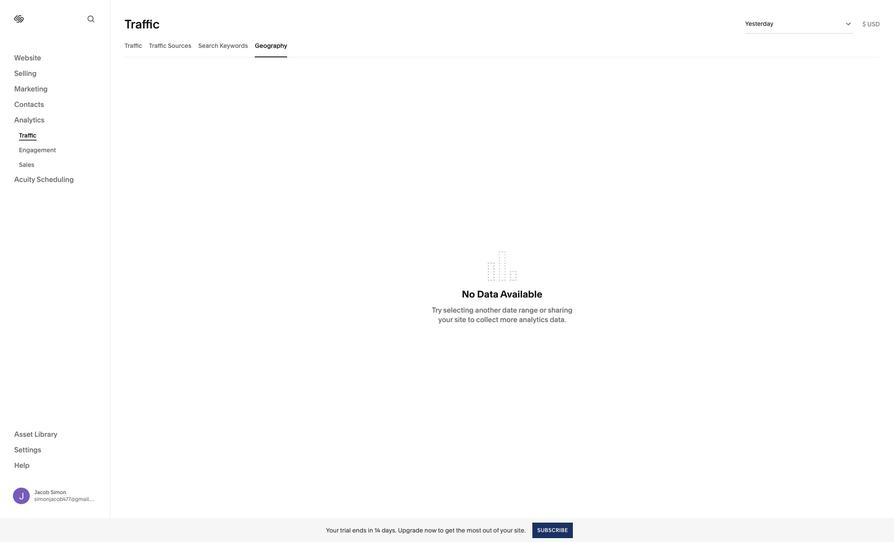 Task type: describe. For each thing, give the bounding box(es) containing it.
keywords
[[220, 42, 248, 49]]

yesterday button
[[745, 14, 853, 33]]

the
[[456, 526, 465, 534]]

search keywords
[[198, 42, 248, 49]]

date
[[502, 306, 517, 314]]

your trial ends in 14 days. upgrade now to get the most out of your site.
[[326, 526, 526, 534]]

your
[[326, 526, 339, 534]]

your inside try selecting another date range or sharing your site to collect more analytics data.
[[438, 315, 453, 324]]

traffic sources
[[149, 42, 191, 49]]

$
[[863, 20, 866, 28]]

settings link
[[14, 445, 96, 455]]

site
[[455, 315, 466, 324]]

analytics
[[519, 315, 548, 324]]

usd
[[868, 20, 880, 28]]

another
[[475, 306, 501, 314]]

contacts
[[14, 100, 44, 109]]

sales
[[19, 161, 34, 169]]

jacob
[[34, 489, 49, 495]]

search
[[198, 42, 218, 49]]

sharing
[[548, 306, 573, 314]]

traffic button
[[125, 34, 142, 57]]

selling link
[[14, 69, 96, 79]]

upgrade
[[398, 526, 423, 534]]

library
[[34, 430, 57, 438]]

traffic link
[[19, 128, 100, 143]]

analytics
[[14, 116, 45, 124]]

0 horizontal spatial to
[[438, 526, 444, 534]]

subscribe
[[538, 527, 568, 533]]

engagement
[[19, 146, 56, 154]]

$ usd
[[863, 20, 880, 28]]

asset
[[14, 430, 33, 438]]

1 horizontal spatial your
[[500, 526, 513, 534]]

help link
[[14, 460, 30, 470]]

14
[[375, 526, 380, 534]]

traffic sources button
[[149, 34, 191, 57]]

selling
[[14, 69, 37, 78]]

acuity scheduling link
[[14, 175, 96, 185]]

sources
[[168, 42, 191, 49]]

out
[[483, 526, 492, 534]]

settings
[[14, 445, 41, 454]]

help
[[14, 461, 30, 469]]

now
[[425, 526, 437, 534]]

traffic left traffic sources
[[125, 42, 142, 49]]

sales link
[[19, 157, 100, 172]]



Task type: vqa. For each thing, say whether or not it's contained in the screenshot.
Analytics "link"
yes



Task type: locate. For each thing, give the bounding box(es) containing it.
tab list containing traffic
[[125, 34, 880, 57]]

or
[[540, 306, 546, 314]]

available
[[500, 289, 543, 300]]

acuity scheduling
[[14, 175, 74, 184]]

traffic left sources
[[149, 42, 167, 49]]

traffic up traffic button
[[125, 17, 160, 31]]

ends
[[352, 526, 367, 534]]

your down try at the bottom of the page
[[438, 315, 453, 324]]

website link
[[14, 53, 96, 63]]

to inside try selecting another date range or sharing your site to collect more analytics data.
[[468, 315, 475, 324]]

marketing
[[14, 85, 48, 93]]

to
[[468, 315, 475, 324], [438, 526, 444, 534]]

site.
[[514, 526, 526, 534]]

analytics link
[[14, 115, 96, 125]]

search keywords button
[[198, 34, 248, 57]]

0 vertical spatial to
[[468, 315, 475, 324]]

contacts link
[[14, 100, 96, 110]]

of
[[494, 526, 499, 534]]

range
[[519, 306, 538, 314]]

asset library
[[14, 430, 57, 438]]

more
[[500, 315, 518, 324]]

subscribe button
[[533, 522, 573, 538]]

trial
[[340, 526, 351, 534]]

no
[[462, 289, 475, 300]]

0 horizontal spatial your
[[438, 315, 453, 324]]

your right of
[[500, 526, 513, 534]]

acuity
[[14, 175, 35, 184]]

1 horizontal spatial to
[[468, 315, 475, 324]]

data
[[477, 289, 499, 300]]

selecting
[[443, 306, 474, 314]]

scheduling
[[37, 175, 74, 184]]

simon
[[51, 489, 66, 495]]

engagement link
[[19, 143, 100, 157]]

to left get at the bottom of page
[[438, 526, 444, 534]]

geography
[[255, 42, 287, 49]]

asset library link
[[14, 429, 96, 440]]

most
[[467, 526, 481, 534]]

geography button
[[255, 34, 287, 57]]

days.
[[382, 526, 397, 534]]

try
[[432, 306, 442, 314]]

yesterday
[[745, 20, 774, 28]]

collect
[[476, 315, 499, 324]]

traffic inside 'button'
[[149, 42, 167, 49]]

get
[[445, 526, 455, 534]]

your
[[438, 315, 453, 324], [500, 526, 513, 534]]

to right the site
[[468, 315, 475, 324]]

no data available
[[462, 289, 543, 300]]

simonjacob477@gmail.com
[[34, 496, 101, 502]]

1 vertical spatial to
[[438, 526, 444, 534]]

in
[[368, 526, 373, 534]]

try selecting another date range or sharing your site to collect more analytics data.
[[432, 306, 573, 324]]

traffic down analytics
[[19, 132, 36, 139]]

traffic
[[125, 17, 160, 31], [125, 42, 142, 49], [149, 42, 167, 49], [19, 132, 36, 139]]

0 vertical spatial your
[[438, 315, 453, 324]]

data.
[[550, 315, 566, 324]]

jacob simon simonjacob477@gmail.com
[[34, 489, 101, 502]]

tab list
[[125, 34, 880, 57]]

1 vertical spatial your
[[500, 526, 513, 534]]

marketing link
[[14, 84, 96, 94]]

website
[[14, 53, 41, 62]]



